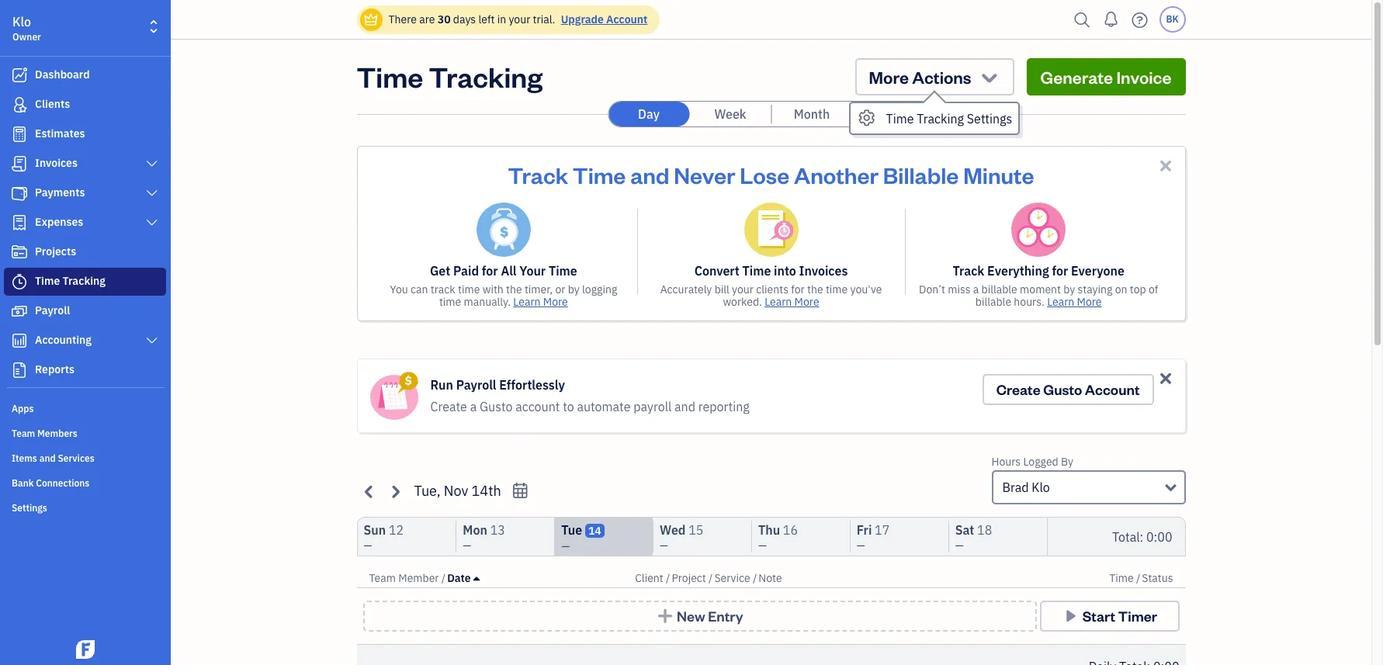 Task type: describe. For each thing, give the bounding box(es) containing it.
previous day image
[[361, 483, 379, 500]]

accounting
[[35, 333, 92, 347]]

services
[[58, 453, 95, 464]]

— for thu
[[759, 539, 767, 553]]

staying
[[1078, 283, 1113, 297]]

time tracking inside time tracking link
[[35, 274, 106, 288]]

invoices inside main element
[[35, 156, 78, 170]]

gusto inside the run payroll effortlessly create a gusto account to automate payroll and reporting
[[480, 399, 513, 415]]

dashboard image
[[10, 68, 29, 83]]

for for all
[[482, 263, 498, 279]]

run payroll effortlessly create a gusto account to automate payroll and reporting
[[431, 377, 750, 415]]

track time and never lose another billable minute
[[508, 160, 1035, 189]]

items
[[12, 453, 37, 464]]

start timer button
[[1040, 601, 1180, 632]]

dashboard
[[35, 68, 90, 82]]

create inside the run payroll effortlessly create a gusto account to automate payroll and reporting
[[431, 399, 467, 415]]

the for all
[[506, 283, 522, 297]]

more for convert time into invoices
[[795, 295, 820, 309]]

choose a date image
[[511, 482, 529, 500]]

logging
[[582, 283, 618, 297]]

clients
[[756, 283, 789, 297]]

3 / from the left
[[709, 571, 713, 585]]

play image
[[1062, 609, 1080, 624]]

close image
[[1157, 157, 1175, 175]]

dashboard link
[[4, 61, 166, 89]]

for inside accurately bill your clients for the time you've worked.
[[791, 283, 805, 297]]

wed
[[660, 523, 686, 538]]

klo inside klo owner
[[12, 14, 31, 30]]

tracking inside main element
[[63, 274, 106, 288]]

and inside items and services link
[[39, 453, 56, 464]]

1 horizontal spatial tracking
[[429, 58, 543, 95]]

run
[[431, 377, 453, 393]]

learn for invoices
[[765, 295, 792, 309]]

project link
[[672, 571, 709, 585]]

hours.
[[1014, 295, 1045, 309]]

get paid for all your time
[[430, 263, 577, 279]]

klo owner
[[12, 14, 41, 43]]

team members link
[[4, 422, 166, 445]]

reports link
[[4, 356, 166, 384]]

account inside "button"
[[1085, 380, 1140, 398]]

learn more for all
[[514, 295, 568, 309]]

logged
[[1024, 455, 1059, 469]]

learn for everyone
[[1048, 295, 1075, 309]]

reporting
[[699, 399, 750, 415]]

mon
[[463, 523, 488, 538]]

bk
[[1167, 13, 1179, 25]]

left
[[479, 12, 495, 26]]

items and services link
[[4, 446, 166, 470]]

— for sun
[[364, 539, 372, 553]]

brad
[[1003, 480, 1029, 495]]

note
[[759, 571, 782, 585]]

payroll
[[634, 399, 672, 415]]

mon 13 —
[[463, 523, 505, 553]]

time down paid
[[458, 283, 480, 297]]

learn more for everyone
[[1048, 295, 1102, 309]]

time down get
[[439, 295, 461, 309]]

new
[[677, 607, 705, 625]]

14th
[[472, 482, 501, 500]]

everything
[[988, 263, 1050, 279]]

get
[[430, 263, 451, 279]]

payments link
[[4, 179, 166, 207]]

new entry button
[[363, 601, 1037, 632]]

chart image
[[10, 333, 29, 349]]

chevron large down image for accounting
[[145, 335, 159, 347]]

money image
[[10, 304, 29, 319]]

settings link
[[4, 496, 166, 519]]

the for invoices
[[808, 283, 824, 297]]

tue
[[562, 523, 582, 538]]

payment image
[[10, 186, 29, 201]]

estimate image
[[10, 127, 29, 142]]

thu
[[759, 523, 780, 538]]

track everything for everyone
[[953, 263, 1125, 279]]

on
[[1116, 283, 1128, 297]]

— for mon
[[463, 539, 472, 553]]

fri 17 —
[[857, 523, 890, 553]]

days
[[453, 12, 476, 26]]

you
[[390, 283, 408, 297]]

billable
[[883, 160, 959, 189]]

apps
[[12, 403, 34, 415]]

freshbooks image
[[73, 641, 98, 659]]

main element
[[0, 0, 210, 665]]

13
[[490, 523, 505, 538]]

convert
[[695, 263, 740, 279]]

0 vertical spatial time tracking
[[357, 58, 543, 95]]

all
[[501, 263, 517, 279]]

12
[[389, 523, 404, 538]]

caretup image
[[474, 572, 480, 585]]

account
[[516, 399, 560, 415]]

settings inside time tracking settings link
[[967, 111, 1013, 127]]

total : 0:00
[[1113, 529, 1173, 545]]

another
[[794, 160, 879, 189]]

service link
[[715, 571, 753, 585]]

more for track everything for everyone
[[1077, 295, 1102, 309]]

18
[[978, 523, 993, 538]]

don't
[[919, 283, 946, 297]]

day link
[[609, 102, 690, 127]]

— for sat
[[956, 539, 964, 553]]

1 vertical spatial invoices
[[799, 263, 848, 279]]

track everything for everyone image
[[1012, 203, 1066, 257]]

5 / from the left
[[1137, 571, 1141, 585]]

everyone
[[1072, 263, 1125, 279]]

close image
[[1157, 370, 1175, 387]]

for for everyone
[[1052, 263, 1069, 279]]

accurately bill your clients for the time you've worked.
[[660, 283, 882, 309]]

notifications image
[[1099, 4, 1124, 35]]

invoice image
[[10, 156, 29, 172]]

generate
[[1041, 66, 1114, 88]]

1 horizontal spatial and
[[631, 160, 670, 189]]

your
[[520, 263, 546, 279]]

learn for all
[[514, 295, 541, 309]]

estimates
[[35, 127, 85, 141]]

— for wed
[[660, 539, 669, 553]]

miss
[[948, 283, 971, 297]]

:
[[1140, 529, 1144, 545]]

by
[[1061, 455, 1074, 469]]

project image
[[10, 245, 29, 260]]

paid
[[453, 263, 479, 279]]

month
[[794, 106, 830, 122]]

month link
[[772, 102, 853, 127]]

17
[[875, 523, 890, 538]]

time link
[[1110, 571, 1137, 585]]

get paid for all your time image
[[477, 203, 531, 257]]

tue, nov 14th
[[414, 482, 501, 500]]

effortlessly
[[499, 377, 565, 393]]

and inside the run payroll effortlessly create a gusto account to automate payroll and reporting
[[675, 399, 696, 415]]

projects link
[[4, 238, 166, 266]]

client
[[635, 571, 664, 585]]

fri
[[857, 523, 872, 538]]

worked.
[[723, 295, 762, 309]]

in
[[497, 12, 506, 26]]



Task type: locate. For each thing, give the bounding box(es) containing it.
you can track time with the timer, or by logging time manually.
[[390, 283, 618, 309]]

accounting link
[[4, 327, 166, 355]]

convert time into invoices
[[695, 263, 848, 279]]

more down your
[[543, 295, 568, 309]]

1 vertical spatial team
[[369, 571, 396, 585]]

0 vertical spatial gusto
[[1044, 380, 1083, 398]]

2 horizontal spatial learn more
[[1048, 295, 1102, 309]]

2 by from the left
[[1064, 283, 1076, 297]]

1 horizontal spatial your
[[732, 283, 754, 297]]

0 vertical spatial payroll
[[35, 304, 70, 318]]

0 horizontal spatial time tracking
[[35, 274, 106, 288]]

/ left service
[[709, 571, 713, 585]]

thu 16 —
[[759, 523, 798, 553]]

time tracking
[[357, 58, 543, 95], [35, 274, 106, 288]]

and
[[631, 160, 670, 189], [675, 399, 696, 415], [39, 453, 56, 464]]

team down apps
[[12, 428, 35, 439]]

owner
[[12, 31, 41, 43]]

team for team member /
[[369, 571, 396, 585]]

16
[[783, 523, 798, 538]]

time inside main element
[[35, 274, 60, 288]]

1 the from the left
[[506, 283, 522, 297]]

bank
[[12, 478, 34, 489]]

create down run
[[431, 399, 467, 415]]

more for get paid for all your time
[[543, 295, 568, 309]]

0 vertical spatial chevron large down image
[[145, 187, 159, 200]]

settings down bank at bottom left
[[12, 502, 47, 514]]

settings down the chevrondown icon
[[967, 111, 1013, 127]]

— for tue
[[562, 540, 570, 554]]

for down into
[[791, 283, 805, 297]]

bank connections
[[12, 478, 90, 489]]

1 vertical spatial and
[[675, 399, 696, 415]]

create gusto account button
[[983, 374, 1154, 405]]

bk button
[[1160, 6, 1186, 33]]

wed 15 —
[[660, 523, 704, 553]]

billable
[[982, 283, 1018, 297], [976, 295, 1012, 309]]

0 horizontal spatial team
[[12, 428, 35, 439]]

0 vertical spatial your
[[509, 12, 531, 26]]

account left close icon at the bottom of page
[[1085, 380, 1140, 398]]

0 horizontal spatial by
[[568, 283, 580, 297]]

can
[[411, 283, 428, 297]]

2 the from the left
[[808, 283, 824, 297]]

1 chevron large down image from the top
[[145, 187, 159, 200]]

brad klo
[[1003, 480, 1050, 495]]

— down thu in the right of the page
[[759, 539, 767, 553]]

total
[[1113, 529, 1140, 545]]

klo
[[12, 14, 31, 30], [1032, 480, 1050, 495]]

settings
[[967, 111, 1013, 127], [12, 502, 47, 514]]

report image
[[10, 363, 29, 378]]

/ left "note" in the right of the page
[[753, 571, 757, 585]]

for up moment
[[1052, 263, 1069, 279]]

more inside more actions "dropdown button"
[[869, 66, 909, 88]]

to
[[563, 399, 574, 415]]

14
[[588, 524, 602, 538]]

time tracking down 30
[[357, 58, 543, 95]]

day
[[638, 106, 660, 122]]

3 learn more from the left
[[1048, 295, 1102, 309]]

tracking down actions
[[917, 111, 964, 127]]

time
[[458, 283, 480, 297], [826, 283, 848, 297], [439, 295, 461, 309]]

learn more for invoices
[[765, 295, 820, 309]]

0 horizontal spatial account
[[606, 12, 648, 26]]

search image
[[1070, 8, 1095, 31]]

— down mon
[[463, 539, 472, 553]]

create up the "hours"
[[997, 380, 1041, 398]]

time tracking link
[[4, 268, 166, 296]]

payments
[[35, 186, 85, 200]]

0 vertical spatial a
[[974, 283, 979, 297]]

2 horizontal spatial tracking
[[917, 111, 964, 127]]

more down everyone
[[1077, 295, 1102, 309]]

gusto up by
[[1044, 380, 1083, 398]]

0 horizontal spatial payroll
[[35, 304, 70, 318]]

payroll inside the run payroll effortlessly create a gusto account to automate payroll and reporting
[[456, 377, 497, 393]]

team left member
[[369, 571, 396, 585]]

more actions button
[[855, 58, 1014, 96]]

— down sat
[[956, 539, 964, 553]]

projects
[[35, 245, 76, 259]]

0 horizontal spatial learn
[[514, 295, 541, 309]]

your inside accurately bill your clients for the time you've worked.
[[732, 283, 754, 297]]

time tracking settings link
[[851, 103, 1019, 134]]

0 vertical spatial track
[[508, 160, 568, 189]]

by inside you can track time with the timer, or by logging time manually.
[[568, 283, 580, 297]]

— inside fri 17 —
[[857, 539, 866, 553]]

clients
[[35, 97, 70, 111]]

track
[[431, 283, 456, 297]]

timer image
[[10, 274, 29, 290]]

2 vertical spatial and
[[39, 453, 56, 464]]

clients link
[[4, 91, 166, 119]]

track up miss
[[953, 263, 985, 279]]

— inside thu 16 —
[[759, 539, 767, 553]]

1 by from the left
[[568, 283, 580, 297]]

the right the clients
[[808, 283, 824, 297]]

timer
[[1119, 607, 1158, 625]]

1 horizontal spatial learn more
[[765, 295, 820, 309]]

team member /
[[369, 571, 446, 585]]

klo inside brad klo dropdown button
[[1032, 480, 1050, 495]]

0 horizontal spatial settings
[[12, 502, 47, 514]]

— inside the mon 13 —
[[463, 539, 472, 553]]

klo right brad
[[1032, 480, 1050, 495]]

invoices link
[[4, 150, 166, 178]]

team inside main element
[[12, 428, 35, 439]]

0 vertical spatial tracking
[[429, 58, 543, 95]]

track for track everything for everyone
[[953, 263, 985, 279]]

time tracking settings
[[886, 111, 1013, 127]]

1 vertical spatial a
[[470, 399, 477, 415]]

1 horizontal spatial invoices
[[799, 263, 848, 279]]

0:00
[[1147, 529, 1173, 545]]

with
[[483, 283, 504, 297]]

— down sun
[[364, 539, 372, 553]]

service
[[715, 571, 751, 585]]

chevron large down image inside the payments link
[[145, 187, 159, 200]]

0 vertical spatial create
[[997, 380, 1041, 398]]

1 vertical spatial chevron large down image
[[145, 217, 159, 229]]

0 horizontal spatial learn more
[[514, 295, 568, 309]]

convert time into invoices image
[[744, 203, 799, 257]]

payroll inside main element
[[35, 304, 70, 318]]

1 horizontal spatial account
[[1085, 380, 1140, 398]]

chevron large down image
[[145, 158, 159, 170]]

lose
[[740, 160, 790, 189]]

expenses link
[[4, 209, 166, 237]]

1 horizontal spatial team
[[369, 571, 396, 585]]

learn right "hours."
[[1048, 295, 1075, 309]]

1 horizontal spatial klo
[[1032, 480, 1050, 495]]

0 horizontal spatial for
[[482, 263, 498, 279]]

1 vertical spatial account
[[1085, 380, 1140, 398]]

a right miss
[[974, 283, 979, 297]]

learn more down everyone
[[1048, 295, 1102, 309]]

1 horizontal spatial create
[[997, 380, 1041, 398]]

2 horizontal spatial for
[[1052, 263, 1069, 279]]

1 vertical spatial time tracking
[[35, 274, 106, 288]]

3 learn from the left
[[1048, 295, 1075, 309]]

generate invoice
[[1041, 66, 1172, 88]]

learn more down your
[[514, 295, 568, 309]]

more actions
[[869, 66, 972, 88]]

— down tue
[[562, 540, 570, 554]]

account right "upgrade"
[[606, 12, 648, 26]]

0 vertical spatial account
[[606, 12, 648, 26]]

for
[[482, 263, 498, 279], [1052, 263, 1069, 279], [791, 283, 805, 297]]

estimates link
[[4, 120, 166, 148]]

a left the account
[[470, 399, 477, 415]]

more right the clients
[[795, 295, 820, 309]]

0 horizontal spatial klo
[[12, 14, 31, 30]]

trial.
[[533, 12, 555, 26]]

0 horizontal spatial track
[[508, 160, 568, 189]]

1 vertical spatial klo
[[1032, 480, 1050, 495]]

— down "fri" at the right of the page
[[857, 539, 866, 553]]

0 horizontal spatial create
[[431, 399, 467, 415]]

0 vertical spatial settings
[[967, 111, 1013, 127]]

your right in
[[509, 12, 531, 26]]

time inside accurately bill your clients for the time you've worked.
[[826, 283, 848, 297]]

2 learn more from the left
[[765, 295, 820, 309]]

4 / from the left
[[753, 571, 757, 585]]

client image
[[10, 97, 29, 113]]

new entry
[[677, 607, 744, 625]]

1 vertical spatial tracking
[[917, 111, 964, 127]]

/ left date
[[442, 571, 446, 585]]

1 / from the left
[[442, 571, 446, 585]]

1 horizontal spatial learn
[[765, 295, 792, 309]]

team for team members
[[12, 428, 35, 439]]

by right "or"
[[568, 283, 580, 297]]

2 / from the left
[[666, 571, 670, 585]]

brad klo button
[[992, 471, 1186, 505]]

or
[[555, 283, 566, 297]]

account
[[606, 12, 648, 26], [1085, 380, 1140, 398]]

1 vertical spatial payroll
[[456, 377, 497, 393]]

1 horizontal spatial gusto
[[1044, 380, 1083, 398]]

by left staying
[[1064, 283, 1076, 297]]

1 horizontal spatial a
[[974, 283, 979, 297]]

— inside the sat 18 —
[[956, 539, 964, 553]]

crown image
[[363, 11, 379, 28]]

sun
[[364, 523, 386, 538]]

— for fri
[[857, 539, 866, 553]]

bill
[[715, 283, 730, 297]]

bank connections link
[[4, 471, 166, 495]]

settings inside main element
[[12, 502, 47, 514]]

next day image
[[386, 483, 404, 500]]

a inside don't miss a billable moment by staying on top of billable hours.
[[974, 283, 979, 297]]

accurately
[[660, 283, 712, 297]]

week
[[715, 106, 747, 122]]

1 horizontal spatial for
[[791, 283, 805, 297]]

start
[[1083, 607, 1116, 625]]

timer,
[[525, 283, 553, 297]]

/ right client
[[666, 571, 670, 585]]

1 learn from the left
[[514, 295, 541, 309]]

the inside you can track time with the timer, or by logging time manually.
[[506, 283, 522, 297]]

gusto left the account
[[480, 399, 513, 415]]

into
[[774, 263, 797, 279]]

2 vertical spatial chevron large down image
[[145, 335, 159, 347]]

3 chevron large down image from the top
[[145, 335, 159, 347]]

the inside accurately bill your clients for the time you've worked.
[[808, 283, 824, 297]]

sat
[[956, 523, 975, 538]]

and left never
[[631, 160, 670, 189]]

payroll up 'accounting'
[[35, 304, 70, 318]]

2 learn from the left
[[765, 295, 792, 309]]

— down the wed
[[660, 539, 669, 553]]

0 vertical spatial invoices
[[35, 156, 78, 170]]

create inside create gusto account "button"
[[997, 380, 1041, 398]]

0 horizontal spatial your
[[509, 12, 531, 26]]

member
[[399, 571, 439, 585]]

actions
[[913, 66, 972, 88]]

0 horizontal spatial gusto
[[480, 399, 513, 415]]

time left you've
[[826, 283, 848, 297]]

1 horizontal spatial the
[[808, 283, 824, 297]]

15
[[689, 523, 704, 538]]

2 horizontal spatial learn
[[1048, 295, 1075, 309]]

— inside sun 12 —
[[364, 539, 372, 553]]

and right payroll
[[675, 399, 696, 415]]

1 vertical spatial gusto
[[480, 399, 513, 415]]

chevron large down image inside expenses link
[[145, 217, 159, 229]]

tracking down left
[[429, 58, 543, 95]]

invoices up the payments
[[35, 156, 78, 170]]

project
[[672, 571, 706, 585]]

go to help image
[[1128, 8, 1153, 31]]

a inside the run payroll effortlessly create a gusto account to automate payroll and reporting
[[470, 399, 477, 415]]

team
[[12, 428, 35, 439], [369, 571, 396, 585]]

1 vertical spatial track
[[953, 263, 985, 279]]

/ left status on the bottom right
[[1137, 571, 1141, 585]]

team members
[[12, 428, 78, 439]]

more left actions
[[869, 66, 909, 88]]

1 horizontal spatial settings
[[967, 111, 1013, 127]]

1 horizontal spatial payroll
[[456, 377, 497, 393]]

expense image
[[10, 215, 29, 231]]

chevron large down image for payments
[[145, 187, 159, 200]]

automate
[[577, 399, 631, 415]]

chevrondown image
[[979, 66, 1000, 88]]

don't miss a billable moment by staying on top of billable hours.
[[919, 283, 1159, 309]]

the down all
[[506, 283, 522, 297]]

2 vertical spatial tracking
[[63, 274, 106, 288]]

0 horizontal spatial the
[[506, 283, 522, 297]]

klo up owner
[[12, 14, 31, 30]]

plus image
[[656, 609, 674, 624]]

30
[[438, 12, 451, 26]]

gusto inside "button"
[[1044, 380, 1083, 398]]

— inside tue 14 —
[[562, 540, 570, 554]]

— inside wed 15 —
[[660, 539, 669, 553]]

2 horizontal spatial and
[[675, 399, 696, 415]]

0 vertical spatial klo
[[12, 14, 31, 30]]

invoices right into
[[799, 263, 848, 279]]

week link
[[690, 102, 771, 127]]

track up get paid for all your time "image"
[[508, 160, 568, 189]]

0 horizontal spatial and
[[39, 453, 56, 464]]

learn down your
[[514, 295, 541, 309]]

expenses
[[35, 215, 83, 229]]

learn more down into
[[765, 295, 820, 309]]

0 vertical spatial and
[[631, 160, 670, 189]]

chevron large down image
[[145, 187, 159, 200], [145, 217, 159, 229], [145, 335, 159, 347]]

1 vertical spatial create
[[431, 399, 467, 415]]

0 horizontal spatial invoices
[[35, 156, 78, 170]]

and right items
[[39, 453, 56, 464]]

0 horizontal spatial tracking
[[63, 274, 106, 288]]

upgrade
[[561, 12, 604, 26]]

2 chevron large down image from the top
[[145, 217, 159, 229]]

1 horizontal spatial by
[[1064, 283, 1076, 297]]

billable left "hours."
[[976, 295, 1012, 309]]

for left all
[[482, 263, 498, 279]]

0 horizontal spatial a
[[470, 399, 477, 415]]

status
[[1142, 571, 1174, 585]]

chevron large down image for expenses
[[145, 217, 159, 229]]

your
[[509, 12, 531, 26], [732, 283, 754, 297]]

1 vertical spatial settings
[[12, 502, 47, 514]]

billable down everything
[[982, 283, 1018, 297]]

time tracking down projects link
[[35, 274, 106, 288]]

1 vertical spatial your
[[732, 283, 754, 297]]

1 learn more from the left
[[514, 295, 568, 309]]

there are 30 days left in your trial. upgrade account
[[389, 12, 648, 26]]

time / status
[[1110, 571, 1174, 585]]

learn down into
[[765, 295, 792, 309]]

your right bill
[[732, 283, 754, 297]]

by inside don't miss a billable moment by staying on top of billable hours.
[[1064, 283, 1076, 297]]

tracking down projects link
[[63, 274, 106, 288]]

1 horizontal spatial time tracking
[[357, 58, 543, 95]]

track for track time and never lose another billable minute
[[508, 160, 568, 189]]

0 vertical spatial team
[[12, 428, 35, 439]]

1 horizontal spatial track
[[953, 263, 985, 279]]

manually.
[[464, 295, 511, 309]]

payroll right run
[[456, 377, 497, 393]]



Task type: vqa. For each thing, say whether or not it's contained in the screenshot.
topmost FIELDS
no



